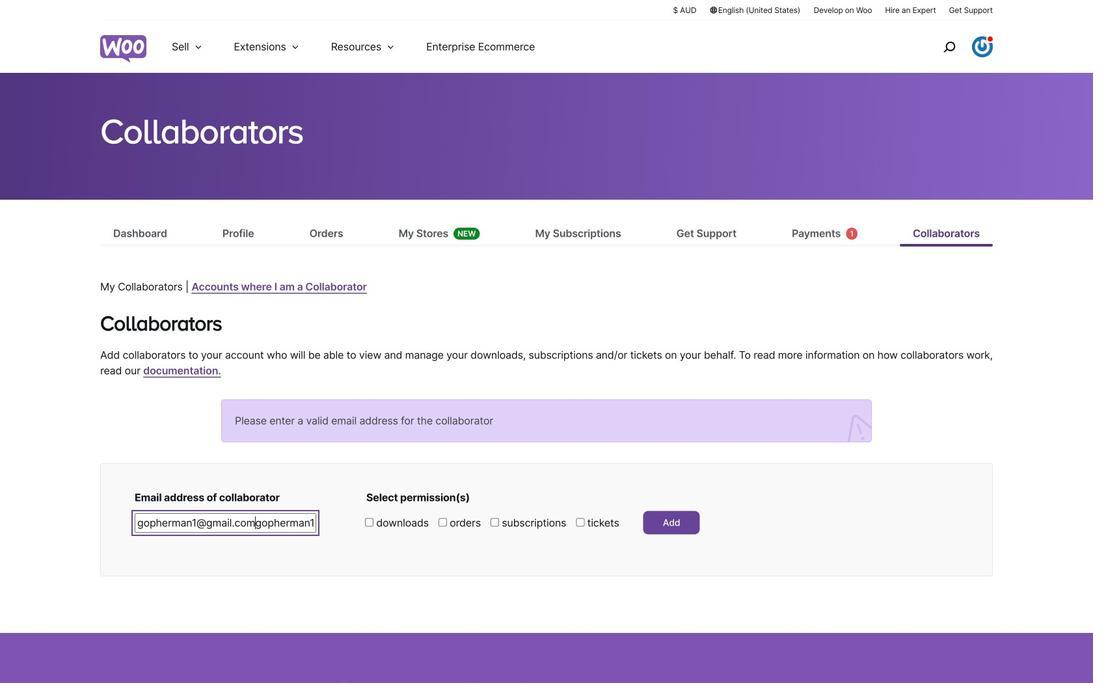 Task type: vqa. For each thing, say whether or not it's contained in the screenshot.
EXTERNAL LINK image to the bottom
no



Task type: describe. For each thing, give the bounding box(es) containing it.
service navigation menu element
[[916, 26, 993, 68]]

open account menu image
[[972, 36, 993, 57]]



Task type: locate. For each thing, give the bounding box(es) containing it.
search image
[[939, 36, 960, 57]]

None checkbox
[[439, 518, 447, 527], [491, 518, 499, 527], [439, 518, 447, 527], [491, 518, 499, 527]]

None checkbox
[[365, 518, 374, 527], [576, 518, 585, 527], [365, 518, 374, 527], [576, 518, 585, 527]]



